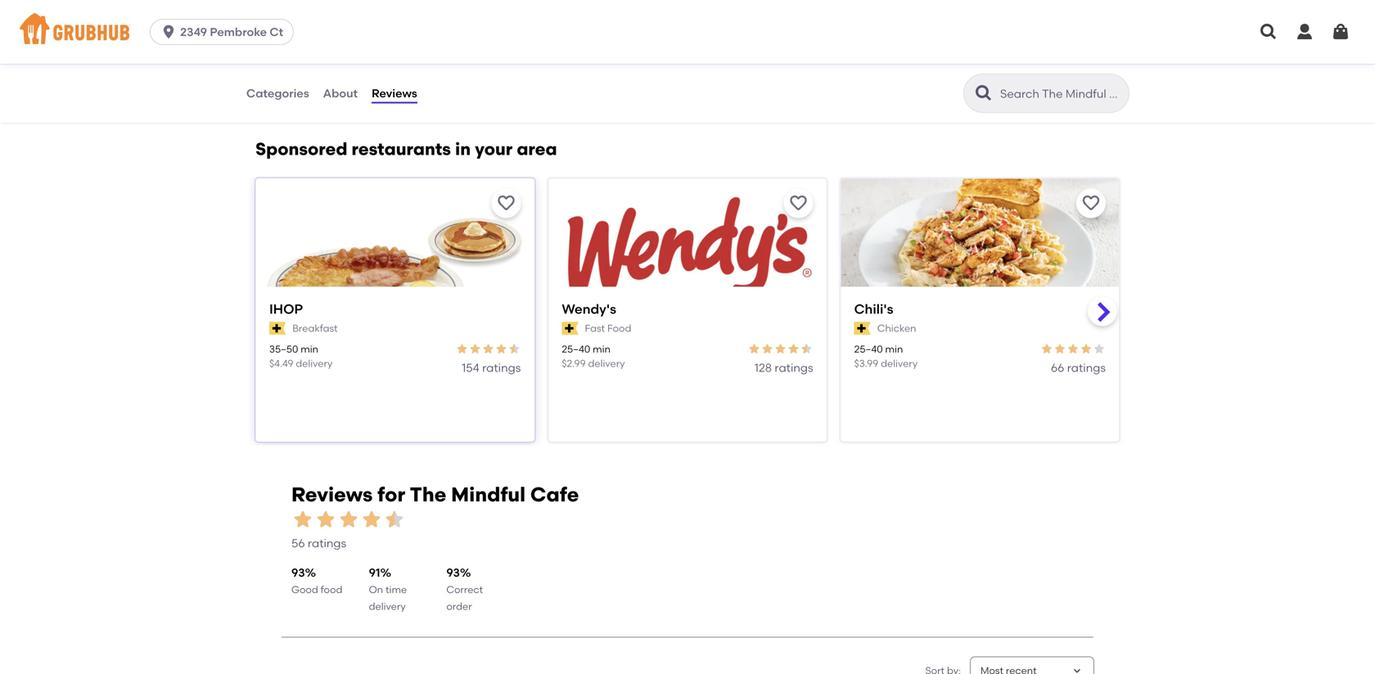 Task type: describe. For each thing, give the bounding box(es) containing it.
128
[[755, 361, 772, 375]]

categories button
[[246, 64, 310, 123]]

128 ratings
[[755, 361, 813, 375]]

subscription pass image for wendy's
[[562, 322, 578, 335]]

154 ratings
[[462, 361, 521, 375]]

$2.99
[[562, 358, 586, 369]]

56
[[291, 537, 305, 551]]

save this restaurant image
[[496, 194, 516, 213]]

order
[[446, 601, 472, 613]]

ratings for ihop
[[482, 361, 521, 375]]

reviews for the mindful cafe
[[291, 483, 579, 507]]

area
[[517, 139, 557, 160]]

your
[[475, 139, 513, 160]]

$3.99
[[854, 358, 879, 369]]

about button
[[322, 64, 359, 123]]

91
[[369, 566, 380, 580]]

91 on time delivery
[[369, 566, 407, 613]]

ratings for chili's
[[1067, 361, 1106, 375]]

save this restaurant button for wendy's
[[784, 189, 813, 218]]

save this restaurant button for ihop
[[491, 189, 521, 218]]

about
[[323, 86, 358, 100]]

ratings right 56
[[308, 537, 346, 551]]

35–50 min $4.49 delivery
[[269, 343, 333, 369]]

in
[[455, 139, 471, 160]]

$4.49
[[269, 358, 293, 369]]

93 correct order
[[446, 566, 483, 613]]

min for wendy's
[[593, 343, 611, 355]]

25–40 for chili's
[[854, 343, 883, 355]]

ihop logo image
[[256, 179, 534, 316]]

reviews for reviews for the mindful cafe
[[291, 483, 373, 507]]

93 for 93 correct order
[[446, 566, 460, 580]]

chicken
[[877, 323, 916, 334]]

reviews button
[[371, 64, 418, 123]]

ct
[[270, 25, 283, 39]]

delivery inside 91 on time delivery
[[369, 601, 406, 613]]

correct
[[446, 584, 483, 596]]

35–50
[[269, 343, 298, 355]]

2 svg image from the left
[[1295, 22, 1315, 42]]

sponsored restaurants in your area
[[255, 139, 557, 160]]

on
[[369, 584, 383, 596]]

save this restaurant image for chili's
[[1081, 194, 1101, 213]]

food
[[321, 584, 342, 596]]

fast
[[585, 323, 605, 334]]

subscription pass image for chili's
[[854, 322, 871, 335]]

chili's link
[[854, 300, 1106, 318]]

66 ratings
[[1051, 361, 1106, 375]]

subscription pass image for ihop
[[269, 322, 286, 335]]

2349
[[180, 25, 207, 39]]

93 good food
[[291, 566, 342, 596]]

25–40 min $3.99 delivery
[[854, 343, 918, 369]]

ihop
[[269, 301, 303, 317]]

time
[[386, 584, 407, 596]]

save this restaurant button for chili's
[[1076, 189, 1106, 218]]

search icon image
[[974, 83, 994, 103]]

caret down icon image
[[1071, 665, 1084, 675]]



Task type: vqa. For each thing, say whether or not it's contained in the screenshot.
left svg image
yes



Task type: locate. For each thing, give the bounding box(es) containing it.
2 save this restaurant button from the left
[[784, 189, 813, 218]]

2 save this restaurant image from the left
[[1081, 194, 1101, 213]]

reviews
[[372, 86, 417, 100], [291, 483, 373, 507]]

save this restaurant button
[[491, 189, 521, 218], [784, 189, 813, 218], [1076, 189, 1106, 218]]

delivery inside the 25–40 min $3.99 delivery
[[881, 358, 918, 369]]

2 min from the left
[[593, 343, 611, 355]]

min down fast food
[[593, 343, 611, 355]]

0 horizontal spatial svg image
[[1259, 22, 1279, 42]]

25–40
[[562, 343, 590, 355], [854, 343, 883, 355]]

reviews inside button
[[372, 86, 417, 100]]

2 horizontal spatial save this restaurant button
[[1076, 189, 1106, 218]]

93 for 93 good food
[[291, 566, 305, 580]]

1 horizontal spatial save this restaurant button
[[784, 189, 813, 218]]

svg image
[[161, 24, 177, 40]]

wendy's logo image
[[549, 179, 827, 316]]

min
[[301, 343, 318, 355], [593, 343, 611, 355], [885, 343, 903, 355]]

1 min from the left
[[301, 343, 318, 355]]

1 25–40 from the left
[[562, 343, 590, 355]]

delivery down time
[[369, 601, 406, 613]]

1 horizontal spatial save this restaurant image
[[1081, 194, 1101, 213]]

0 horizontal spatial min
[[301, 343, 318, 355]]

reviews for reviews
[[372, 86, 417, 100]]

154
[[462, 361, 479, 375]]

wendy's link
[[562, 300, 813, 318]]

reviews right the about
[[372, 86, 417, 100]]

save this restaurant image for wendy's
[[789, 194, 809, 213]]

reviews up 56 ratings
[[291, 483, 373, 507]]

0 horizontal spatial save this restaurant image
[[789, 194, 809, 213]]

min inside 35–50 min $4.49 delivery
[[301, 343, 318, 355]]

restaurants
[[352, 139, 451, 160]]

Search The Mindful Cafe search field
[[999, 86, 1124, 102]]

main navigation navigation
[[0, 0, 1375, 64]]

ihop link
[[269, 300, 521, 318]]

1 subscription pass image from the left
[[269, 322, 286, 335]]

for
[[377, 483, 405, 507]]

2 horizontal spatial min
[[885, 343, 903, 355]]

2 horizontal spatial subscription pass image
[[854, 322, 871, 335]]

1 save this restaurant image from the left
[[789, 194, 809, 213]]

2 93 from the left
[[446, 566, 460, 580]]

25–40 inside the 25–40 min $3.99 delivery
[[854, 343, 883, 355]]

min down breakfast
[[301, 343, 318, 355]]

min inside the 25–40 min $3.99 delivery
[[885, 343, 903, 355]]

min down chicken
[[885, 343, 903, 355]]

delivery inside 25–40 min $2.99 delivery
[[588, 358, 625, 369]]

delivery for chili's
[[881, 358, 918, 369]]

delivery right $2.99
[[588, 358, 625, 369]]

min for chili's
[[885, 343, 903, 355]]

wendy's
[[562, 301, 616, 317]]

ratings
[[482, 361, 521, 375], [775, 361, 813, 375], [1067, 361, 1106, 375], [308, 537, 346, 551]]

chili's logo image
[[841, 179, 1119, 316]]

cafe
[[530, 483, 579, 507]]

delivery
[[296, 358, 333, 369], [588, 358, 625, 369], [881, 358, 918, 369], [369, 601, 406, 613]]

pembroke
[[210, 25, 267, 39]]

1 vertical spatial reviews
[[291, 483, 373, 507]]

Sort by: field
[[981, 664, 1037, 675]]

2 subscription pass image from the left
[[562, 322, 578, 335]]

delivery right the $4.49
[[296, 358, 333, 369]]

93 inside 93 correct order
[[446, 566, 460, 580]]

93
[[291, 566, 305, 580], [446, 566, 460, 580]]

1 horizontal spatial 93
[[446, 566, 460, 580]]

1 horizontal spatial min
[[593, 343, 611, 355]]

1 93 from the left
[[291, 566, 305, 580]]

1 save this restaurant button from the left
[[491, 189, 521, 218]]

delivery for wendy's
[[588, 358, 625, 369]]

mindful
[[451, 483, 526, 507]]

svg image
[[1259, 22, 1279, 42], [1295, 22, 1315, 42], [1331, 22, 1351, 42]]

1 horizontal spatial svg image
[[1295, 22, 1315, 42]]

food
[[607, 323, 631, 334]]

1 horizontal spatial 25–40
[[854, 343, 883, 355]]

star icon image
[[455, 343, 469, 356], [469, 343, 482, 356], [482, 343, 495, 356], [495, 343, 508, 356], [508, 343, 521, 356], [508, 343, 521, 356], [748, 343, 761, 356], [761, 343, 774, 356], [774, 343, 787, 356], [787, 343, 800, 356], [800, 343, 813, 356], [800, 343, 813, 356], [1040, 343, 1054, 356], [1054, 343, 1067, 356], [1067, 343, 1080, 356], [1080, 343, 1093, 356], [1093, 343, 1106, 356], [291, 508, 314, 531], [314, 508, 337, 531], [337, 508, 360, 531], [360, 508, 383, 531], [383, 508, 406, 531], [383, 508, 406, 531]]

25–40 up $2.99
[[562, 343, 590, 355]]

ratings right 128
[[775, 361, 813, 375]]

subscription pass image left fast
[[562, 322, 578, 335]]

0 horizontal spatial 25–40
[[562, 343, 590, 355]]

25–40 inside 25–40 min $2.99 delivery
[[562, 343, 590, 355]]

subscription pass image
[[269, 322, 286, 335], [562, 322, 578, 335], [854, 322, 871, 335]]

0 horizontal spatial save this restaurant button
[[491, 189, 521, 218]]

ratings right 154
[[482, 361, 521, 375]]

3 subscription pass image from the left
[[854, 322, 871, 335]]

min for ihop
[[301, 343, 318, 355]]

1 horizontal spatial subscription pass image
[[562, 322, 578, 335]]

2349 pembroke ct button
[[150, 19, 300, 45]]

sponsored
[[255, 139, 347, 160]]

delivery inside 35–50 min $4.49 delivery
[[296, 358, 333, 369]]

ratings for wendy's
[[775, 361, 813, 375]]

subscription pass image up 35–50
[[269, 322, 286, 335]]

2349 pembroke ct
[[180, 25, 283, 39]]

25–40 for wendy's
[[562, 343, 590, 355]]

93 inside 93 good food
[[291, 566, 305, 580]]

categories
[[246, 86, 309, 100]]

fast food
[[585, 323, 631, 334]]

93 up good
[[291, 566, 305, 580]]

save this restaurant image
[[789, 194, 809, 213], [1081, 194, 1101, 213]]

93 up correct
[[446, 566, 460, 580]]

25–40 up $3.99
[[854, 343, 883, 355]]

2 25–40 from the left
[[854, 343, 883, 355]]

the
[[410, 483, 446, 507]]

56 ratings
[[291, 537, 346, 551]]

breakfast
[[292, 323, 338, 334]]

1 svg image from the left
[[1259, 22, 1279, 42]]

3 svg image from the left
[[1331, 22, 1351, 42]]

25–40 min $2.99 delivery
[[562, 343, 625, 369]]

delivery for ihop
[[296, 358, 333, 369]]

good
[[291, 584, 318, 596]]

0 horizontal spatial 93
[[291, 566, 305, 580]]

min inside 25–40 min $2.99 delivery
[[593, 343, 611, 355]]

subscription pass image down the chili's
[[854, 322, 871, 335]]

delivery right $3.99
[[881, 358, 918, 369]]

3 save this restaurant button from the left
[[1076, 189, 1106, 218]]

ratings right 66
[[1067, 361, 1106, 375]]

chili's
[[854, 301, 893, 317]]

0 horizontal spatial subscription pass image
[[269, 322, 286, 335]]

3 min from the left
[[885, 343, 903, 355]]

0 vertical spatial reviews
[[372, 86, 417, 100]]

2 horizontal spatial svg image
[[1331, 22, 1351, 42]]

66
[[1051, 361, 1065, 375]]



